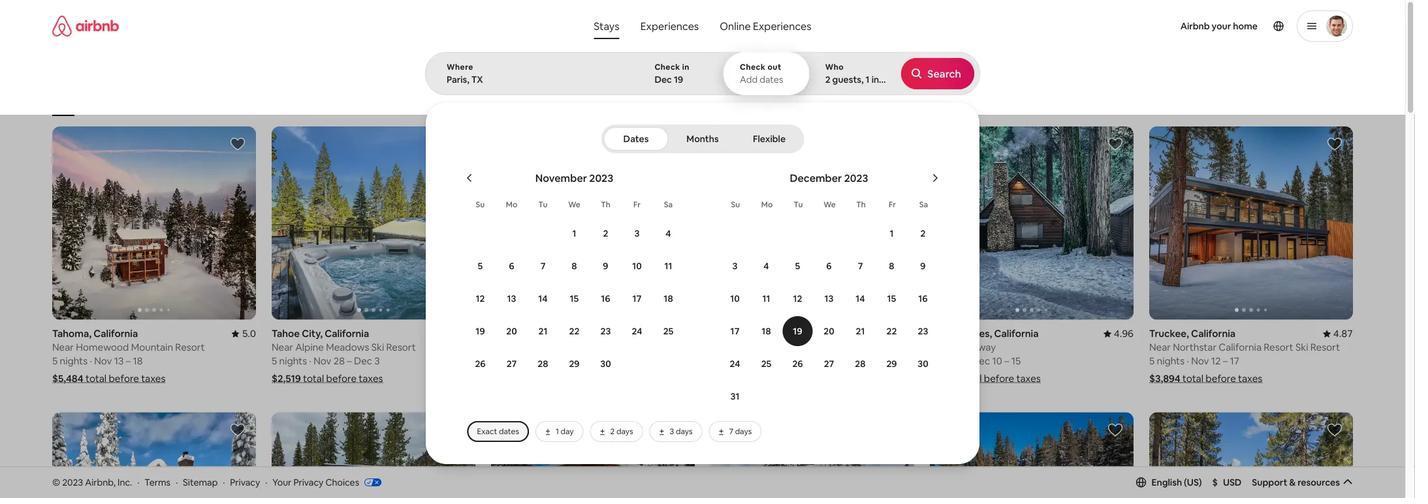 Task type: vqa. For each thing, say whether or not it's contained in the screenshot.


Task type: locate. For each thing, give the bounding box(es) containing it.
near for tahoma, california near homewood mountain resort
[[711, 341, 732, 354]]

1 horizontal spatial 15
[[887, 293, 896, 305]]

21 button left 4.84 out of 5 average rating image
[[845, 316, 876, 347]]

27 button right nov 13 – 18
[[813, 349, 845, 380]]

near down tahoe at the left bottom of page
[[272, 341, 293, 354]]

airbnb your home link
[[1173, 12, 1266, 40]]

0 vertical spatial 11 button
[[653, 251, 684, 282]]

31
[[730, 391, 740, 403]]

1 29 from the left
[[569, 359, 580, 370]]

5
[[478, 261, 483, 272], [795, 261, 800, 272], [52, 355, 58, 368], [272, 355, 277, 368], [491, 355, 496, 368], [711, 355, 716, 368], [930, 355, 935, 368], [1149, 355, 1155, 368]]

dates inside check out add dates
[[760, 74, 783, 86]]

tab list
[[604, 125, 802, 153]]

0 horizontal spatial 16 button
[[590, 283, 621, 315]]

homewood up nov 13 – 18
[[734, 341, 787, 354]]

12 for second 12 button from left
[[793, 293, 802, 305]]

homewood for tahoma, california near homewood mountain resort
[[734, 341, 787, 354]]

1 horizontal spatial 14
[[856, 293, 865, 305]]

27 button down south at the left
[[496, 349, 527, 380]]

experiences up out
[[753, 19, 812, 33]]

near up 31
[[711, 341, 732, 354]]

add to wishlist: truckee, california image
[[1327, 136, 1343, 152]]

30 button down south lake tahoe, california
[[590, 349, 621, 380]]

23 button left 'miles'
[[907, 316, 939, 347]]

1 horizontal spatial 26 button
[[782, 349, 813, 380]]

0 horizontal spatial 2023
[[62, 477, 83, 489]]

1 horizontal spatial 29
[[886, 359, 897, 370]]

29 button down tahoe,
[[559, 349, 590, 380]]

10 button
[[621, 251, 653, 282], [719, 283, 751, 315]]

1 20 button from the left
[[496, 316, 527, 347]]

29 for first "29" button from the right
[[886, 359, 897, 370]]

near inside tahoe city, california near alpine meadows ski resort 5 nights · nov 28 – dec 3 $2,519 total before taxes
[[272, 341, 293, 354]]

1 button for november 2023
[[559, 218, 590, 249]]

30 for first 30 "button" from the right
[[918, 359, 928, 370]]

dec inside check in dec 19
[[655, 74, 672, 86]]

17 for 17 button to the right
[[731, 326, 740, 338]]

24 button left '4.97 out of 5 average rating' "icon"
[[621, 316, 653, 347]]

mountain for tahoma, california near homewood mountain resort 5 nights · nov 13 – 18 $5,484 total before taxes
[[131, 341, 173, 354]]

21 left 4.84 out of 5 average rating image
[[856, 326, 865, 338]]

27 down tahoma, california near homewood mountain resort
[[824, 359, 834, 370]]

2 horizontal spatial 28
[[855, 359, 866, 370]]

california inside tahoma, california near homewood mountain resort 5 nights · nov 13 – 18 $5,484 total before taxes
[[94, 328, 138, 341]]

4.96 out of 5 average rating image
[[1104, 328, 1134, 341]]

4 before from the left
[[1206, 373, 1236, 386]]

your
[[273, 477, 291, 489]]

1 button for december 2023
[[876, 218, 907, 249]]

– inside truckee, california near northstar california resort ski resort 5 nights · nov 12 – 17 $3,894 total before taxes
[[1223, 355, 1228, 368]]

19 right "4.6"
[[476, 326, 485, 338]]

1 horizontal spatial 21
[[856, 326, 865, 338]]

lake
[[521, 328, 542, 341]]

19
[[674, 74, 683, 86], [476, 326, 485, 338], [793, 326, 802, 338]]

experiences inside "link"
[[753, 19, 812, 33]]

privacy link
[[230, 477, 260, 489]]

th down december 2023
[[856, 200, 866, 210]]

terms · sitemap · privacy ·
[[145, 477, 267, 489]]

1 horizontal spatial homewood
[[734, 341, 787, 354]]

2 before from the left
[[326, 373, 357, 386]]

0 horizontal spatial 24
[[632, 326, 642, 338]]

experiences button
[[630, 13, 709, 39]]

2 privacy from the left
[[293, 477, 323, 489]]

1 horizontal spatial 10 button
[[719, 283, 751, 315]]

1 5 nights from the left
[[491, 355, 526, 368]]

5 inside tahoma, california near homewood mountain resort 5 nights · nov 13 – 18 $5,484 total before taxes
[[52, 355, 58, 368]]

23 button right tahoe,
[[590, 316, 621, 347]]

1 mountain from the left
[[131, 341, 173, 354]]

check out add dates
[[740, 62, 783, 86]]

15 button up 4.84 out of 5 average rating image
[[876, 283, 907, 315]]

add to wishlist: kirkwood, california image
[[1108, 423, 1123, 438]]

th
[[601, 200, 610, 210], [856, 200, 866, 210]]

18 button up nov 13 – 18
[[751, 316, 782, 347]]

4 nights from the left
[[718, 355, 746, 368]]

total right $2,519
[[303, 373, 324, 386]]

1 27 from the left
[[507, 359, 517, 370]]

2 horizontal spatial 12
[[1211, 355, 1221, 368]]

0 vertical spatial 17
[[633, 293, 642, 305]]

0 horizontal spatial 6
[[509, 261, 514, 272]]

0 horizontal spatial we
[[568, 200, 580, 210]]

24 up 31 button
[[730, 359, 740, 370]]

22 button left 126 at the right bottom of the page
[[876, 316, 907, 347]]

1 – from the left
[[126, 355, 131, 368]]

1 vertical spatial 4 button
[[751, 251, 782, 282]]

1 total from the left
[[86, 373, 107, 386]]

1 horizontal spatial privacy
[[293, 477, 323, 489]]

0 horizontal spatial days
[[616, 427, 633, 437]]

2023 for december
[[844, 171, 868, 185]]

taxes inside tahoma, california near homewood mountain resort 5 nights · nov 13 – 18 $5,484 total before taxes
[[141, 373, 165, 386]]

4 – from the left
[[784, 355, 789, 368]]

1 horizontal spatial 3 button
[[719, 251, 751, 282]]

0 horizontal spatial 12
[[476, 293, 485, 305]]

homewood for tahoma, california near homewood mountain resort 5 nights · nov 13 – 18 $5,484 total before taxes
[[76, 341, 129, 354]]

calendar application
[[441, 157, 1415, 417]]

check inside check out add dates
[[740, 62, 766, 72]]

before right $5,484
[[109, 373, 139, 386]]

22 left pollock
[[887, 326, 897, 338]]

1
[[866, 74, 870, 86], [901, 74, 905, 86], [572, 228, 576, 240], [890, 228, 894, 240], [594, 355, 598, 368], [556, 427, 559, 437]]

1 6 button from the left
[[496, 251, 527, 282]]

0 horizontal spatial 17 button
[[621, 283, 653, 315]]

1 days from the left
[[616, 427, 633, 437]]

1 19 button from the left
[[465, 316, 496, 347]]

11 for topmost 11 button
[[664, 261, 672, 272]]

0 horizontal spatial 2 button
[[590, 218, 621, 249]]

add
[[740, 74, 758, 86]]

21
[[538, 326, 548, 338], [856, 326, 865, 338]]

5 nights for nov 13 – 18
[[711, 355, 746, 368]]

privacy left your
[[230, 477, 260, 489]]

18 inside tahoma, california near homewood mountain resort 5 nights · nov 13 – 18 $5,484 total before taxes
[[133, 355, 143, 368]]

1 horizontal spatial check
[[740, 62, 766, 72]]

near inside tahoma, california near homewood mountain resort
[[711, 341, 732, 354]]

0 horizontal spatial 13 button
[[496, 283, 527, 315]]

mountain inside tahoma, california near homewood mountain resort 5 nights · nov 13 – 18 $5,484 total before taxes
[[131, 341, 173, 354]]

0 horizontal spatial experiences
[[640, 19, 699, 33]]

2 homewood from the left
[[734, 341, 787, 354]]

Where field
[[447, 74, 617, 86]]

mountain inside tahoma, california near homewood mountain resort
[[789, 341, 831, 354]]

1 horizontal spatial 30
[[918, 359, 928, 370]]

1 button
[[559, 218, 590, 249], [876, 218, 907, 249]]

29 down 4.84 out of 5 average rating image
[[886, 359, 897, 370]]

1 near from the left
[[52, 341, 74, 354]]

2 mountain from the left
[[789, 341, 831, 354]]

who 2 guests, 1 infant, 1 pet
[[825, 62, 922, 86]]

1 horizontal spatial 30 button
[[907, 349, 939, 380]]

1 nights from the left
[[60, 355, 88, 368]]

near down truckee,
[[1149, 341, 1171, 354]]

19 button left lake
[[465, 316, 496, 347]]

check for dec
[[655, 62, 680, 72]]

before down dec 10 – 15
[[984, 373, 1014, 386]]

25 button
[[653, 316, 684, 347], [751, 349, 782, 380]]

1 horizontal spatial dates
[[760, 74, 783, 86]]

0 vertical spatial 24 button
[[621, 316, 653, 347]]

19 down in
[[674, 74, 683, 86]]

24 button up 31 button
[[719, 349, 751, 380]]

0 horizontal spatial 20 button
[[496, 316, 527, 347]]

california inside tahoma, california near homewood mountain resort
[[752, 328, 796, 341]]

mo
[[506, 200, 517, 210], [761, 200, 773, 210]]

miles
[[947, 341, 971, 354]]

26 down "4.6"
[[475, 359, 486, 370]]

19 for first 19 button from right
[[793, 326, 802, 338]]

4.84 out of 5 average rating image
[[884, 328, 914, 341]]

16 button up south lake tahoe, california
[[590, 283, 621, 315]]

tahoma, inside tahoma, california near homewood mountain resort 5 nights · nov 13 – 18 $5,484 total before taxes
[[52, 328, 91, 341]]

25 down tahoma, california near homewood mountain resort
[[761, 359, 771, 370]]

add to wishlist: south lake tahoe, california image left 'months'
[[669, 136, 684, 152]]

2 near from the left
[[272, 341, 293, 354]]

8 button
[[559, 251, 590, 282], [876, 251, 907, 282]]

0 horizontal spatial homewood
[[76, 341, 129, 354]]

13 button up south at the left
[[496, 283, 527, 315]]

0 vertical spatial 4
[[666, 228, 671, 240]]

21 up nov 26 – dec 1
[[538, 326, 548, 338]]

2023 right ©
[[62, 477, 83, 489]]

2 27 button from the left
[[813, 349, 845, 380]]

0 horizontal spatial ski
[[371, 341, 384, 354]]

flexible
[[753, 133, 786, 145]]

0 horizontal spatial tahoma,
[[52, 328, 91, 341]]

5 nights down 126 at the right bottom of the page
[[930, 355, 965, 368]]

16 button up 4.84
[[907, 283, 939, 315]]

near for truckee, california near northstar california resort ski resort 5 nights · nov 12 – 17 $3,894 total before taxes
[[1149, 341, 1171, 354]]

1 horizontal spatial ski
[[1296, 341, 1308, 354]]

1 check from the left
[[655, 62, 680, 72]]

south
[[491, 328, 518, 341]]

1 resort from the left
[[175, 341, 205, 354]]

inc.
[[118, 477, 132, 489]]

17
[[633, 293, 642, 305], [731, 326, 740, 338], [1230, 355, 1239, 368]]

15
[[570, 293, 579, 305], [887, 293, 896, 305], [1011, 355, 1021, 368]]

29 for 1st "29" button
[[569, 359, 580, 370]]

2 button for december 2023
[[907, 218, 939, 249]]

0 horizontal spatial 6 button
[[496, 251, 527, 282]]

none search field containing stays
[[425, 0, 1415, 465]]

2 we from the left
[[824, 200, 836, 210]]

total right $3,894
[[1183, 373, 1204, 386]]

1 horizontal spatial tu
[[794, 200, 803, 210]]

2023 right november
[[589, 171, 613, 185]]

13 button up tahoma, california near homewood mountain resort
[[813, 283, 845, 315]]

28 button
[[527, 349, 559, 380], [845, 349, 876, 380]]

tahoe city, california near alpine meadows ski resort 5 nights · nov 28 – dec 3 $2,519 total before taxes
[[272, 328, 416, 386]]

2 16 from the left
[[918, 293, 928, 305]]

22 button up nov 26 – dec 1
[[559, 316, 590, 347]]

4 total from the left
[[1183, 373, 1204, 386]]

11
[[664, 261, 672, 272], [762, 293, 770, 305]]

add to wishlist: pollock pines, california image
[[1108, 136, 1123, 152]]

2 19 button from the left
[[782, 316, 813, 347]]

days for 3 days
[[676, 427, 693, 437]]

29 button down 4.84 out of 5 average rating image
[[876, 349, 907, 380]]

nov
[[94, 355, 112, 368], [314, 355, 331, 368], [533, 355, 551, 368], [752, 355, 770, 368], [1191, 355, 1209, 368]]

2 20 from the left
[[824, 326, 834, 338]]

tahoma, for tahoma, california near homewood mountain resort 5 nights · nov 13 – 18 $5,484 total before taxes
[[52, 328, 91, 341]]

2 sa from the left
[[919, 200, 928, 210]]

exact dates
[[477, 427, 519, 437]]

homewood up $5,484
[[76, 341, 129, 354]]

2 nov from the left
[[314, 355, 331, 368]]

1 we from the left
[[568, 200, 580, 210]]

display total before taxes switch
[[1319, 83, 1342, 99]]

national
[[521, 96, 552, 107]]

27 button
[[496, 349, 527, 380], [813, 349, 845, 380]]

1 vertical spatial 24
[[730, 359, 740, 370]]

0 horizontal spatial 11 button
[[653, 251, 684, 282]]

1 homewood from the left
[[76, 341, 129, 354]]

1 horizontal spatial 5 nights
[[711, 355, 746, 368]]

1 horizontal spatial 4
[[764, 261, 769, 272]]

12 button
[[465, 283, 496, 315], [782, 283, 813, 315]]

· inside tahoma, california near homewood mountain resort 5 nights · nov 13 – 18 $5,484 total before taxes
[[90, 355, 92, 368]]

infant,
[[872, 74, 899, 86]]

1 vertical spatial 10
[[730, 293, 740, 305]]

1 vertical spatial 10 button
[[719, 283, 751, 315]]

su
[[476, 200, 485, 210], [731, 200, 740, 210]]

11 button
[[653, 251, 684, 282], [751, 283, 782, 315]]

0 vertical spatial add to wishlist: south lake tahoe, california image
[[669, 136, 684, 152]]

22 up nov 26 – dec 1
[[569, 326, 580, 338]]

1 horizontal spatial days
[[676, 427, 693, 437]]

nights up 31
[[718, 355, 746, 368]]

2 ski from the left
[[1296, 341, 1308, 354]]

pollock pines, california 126 miles away
[[930, 328, 1039, 354]]

24 left '4.97 out of 5 average rating' "icon"
[[632, 326, 642, 338]]

2 resort from the left
[[386, 341, 416, 354]]

21 button
[[527, 316, 559, 347], [845, 316, 876, 347]]

we down december 2023
[[824, 200, 836, 210]]

1 horizontal spatial 6
[[826, 261, 832, 272]]

th down november 2023
[[601, 200, 610, 210]]

1 horizontal spatial 21 button
[[845, 316, 876, 347]]

1 horizontal spatial 2023
[[589, 171, 613, 185]]

homewood inside tahoma, california near homewood mountain resort
[[734, 341, 787, 354]]

dec down the away
[[972, 355, 990, 368]]

26 button
[[465, 349, 496, 380], [782, 349, 813, 380]]

1 horizontal spatial 5 button
[[782, 251, 813, 282]]

1 30 from the left
[[600, 359, 611, 370]]

1 horizontal spatial 14 button
[[845, 283, 876, 315]]

15 button up tahoe,
[[559, 283, 590, 315]]

resort inside tahoe city, california near alpine meadows ski resort 5 nights · nov 28 – dec 3 $2,519 total before taxes
[[386, 341, 416, 354]]

2 – from the left
[[347, 355, 352, 368]]

1 vertical spatial 17 button
[[719, 316, 751, 347]]

1 horizontal spatial 6 button
[[813, 251, 845, 282]]

· inside truckee, california near northstar california resort ski resort 5 nights · nov 12 – 17 $3,894 total before taxes
[[1187, 355, 1189, 368]]

5 resort from the left
[[1311, 341, 1340, 354]]

30 button
[[590, 349, 621, 380], [907, 349, 939, 380]]

tab list containing dates
[[604, 125, 802, 153]]

0 horizontal spatial 17
[[633, 293, 642, 305]]

0 horizontal spatial 23
[[601, 326, 611, 338]]

1 21 from the left
[[538, 326, 548, 338]]

1 horizontal spatial 28
[[538, 359, 548, 370]]

4 resort from the left
[[1264, 341, 1293, 354]]

6 nights from the left
[[1157, 355, 1185, 368]]

2 th from the left
[[856, 200, 866, 210]]

1 23 button from the left
[[590, 316, 621, 347]]

17 button
[[621, 283, 653, 315], [719, 316, 751, 347]]

nights down south at the left
[[499, 355, 526, 368]]

6
[[509, 261, 514, 272], [826, 261, 832, 272]]

1 horizontal spatial 23 button
[[907, 316, 939, 347]]

0 horizontal spatial 5 button
[[465, 251, 496, 282]]

group
[[52, 65, 1129, 116], [52, 127, 256, 320], [272, 127, 475, 320], [491, 127, 695, 320], [711, 127, 914, 320], [930, 127, 1134, 320], [1149, 127, 1353, 320], [52, 413, 256, 499], [272, 413, 475, 499], [491, 413, 695, 499], [711, 413, 914, 499], [930, 413, 1134, 499], [1149, 413, 1353, 499]]

1 vertical spatial 18 button
[[751, 316, 782, 347]]

privacy right your
[[293, 477, 323, 489]]

0 horizontal spatial 15 button
[[559, 283, 590, 315]]

dates down out
[[760, 74, 783, 86]]

stays button
[[583, 13, 630, 39]]

1 taxes from the left
[[141, 373, 165, 386]]

0 horizontal spatial 9 button
[[590, 251, 621, 282]]

30 button down 4.84
[[907, 349, 939, 380]]

total
[[86, 373, 107, 386], [303, 373, 324, 386], [961, 373, 982, 386], [1183, 373, 1204, 386]]

1 before from the left
[[109, 373, 139, 386]]

27 down south at the left
[[507, 359, 517, 370]]

1 horizontal spatial 27 button
[[813, 349, 845, 380]]

1 horizontal spatial we
[[824, 200, 836, 210]]

2 tahoma, from the left
[[711, 328, 750, 341]]

meadows
[[326, 341, 369, 354]]

8 for 2nd 8 button from the left
[[889, 261, 894, 272]]

nov inside tahoma, california near homewood mountain resort 5 nights · nov 13 – 18 $5,484 total before taxes
[[94, 355, 112, 368]]

before down meadows on the bottom
[[326, 373, 357, 386]]

farms
[[976, 97, 998, 107]]

29 down tahoe,
[[569, 359, 580, 370]]

homewood inside tahoma, california near homewood mountain resort 5 nights · nov 13 – 18 $5,484 total before taxes
[[76, 341, 129, 354]]

0 horizontal spatial 28 button
[[527, 349, 559, 380]]

21 button up nov 26 – dec 1
[[527, 316, 559, 347]]

0 horizontal spatial th
[[601, 200, 610, 210]]

near up $5,484
[[52, 341, 74, 354]]

before inside tahoe city, california near alpine meadows ski resort 5 nights · nov 28 – dec 3 $2,519 total before taxes
[[326, 373, 357, 386]]

california inside pollock pines, california 126 miles away
[[994, 328, 1039, 341]]

6 button
[[496, 251, 527, 282], [813, 251, 845, 282]]

0 horizontal spatial 4 button
[[653, 218, 684, 249]]

tu
[[538, 200, 548, 210], [794, 200, 803, 210]]

19 up nov 13 – 18
[[793, 326, 802, 338]]

add to wishlist: south lake tahoe, california image up the privacy "link"
[[230, 423, 246, 438]]

5 inside truckee, california near northstar california resort ski resort 5 nights · nov 12 – 17 $3,894 total before taxes
[[1149, 355, 1155, 368]]

4 for 4 button to the top
[[666, 228, 671, 240]]

5 nights up 31
[[711, 355, 746, 368]]

1 horizontal spatial 12 button
[[782, 283, 813, 315]]

pet
[[907, 74, 922, 86]]

total down dec 10 – 15
[[961, 373, 982, 386]]

2 12 button from the left
[[782, 283, 813, 315]]

total right $5,484
[[86, 373, 107, 386]]

1 horizontal spatial experiences
[[753, 19, 812, 33]]

pines,
[[965, 328, 992, 341]]

1 20 from the left
[[506, 326, 517, 338]]

experiences up in
[[640, 19, 699, 33]]

2 vertical spatial 10
[[992, 355, 1002, 368]]

mountain
[[131, 341, 173, 354], [789, 341, 831, 354]]

16 for second the 16 button
[[918, 293, 928, 305]]

choices
[[325, 477, 359, 489]]

15 up total before taxes
[[1011, 355, 1021, 368]]

0 horizontal spatial 11
[[664, 261, 672, 272]]

taxes inside tahoe city, california near alpine meadows ski resort 5 nights · nov 28 – dec 3 $2,519 total before taxes
[[359, 373, 383, 386]]

show
[[672, 420, 696, 431]]

20 for 2nd "20" button from right
[[506, 326, 517, 338]]

13 inside tahoma, california near homewood mountain resort 5 nights · nov 13 – 18 $5,484 total before taxes
[[114, 355, 124, 368]]

23 right tahoe,
[[601, 326, 611, 338]]

1 horizontal spatial 22 button
[[876, 316, 907, 347]]

your
[[1212, 20, 1231, 32]]

21 for 1st 21 "button" from the left
[[538, 326, 548, 338]]

dates right exact
[[499, 427, 519, 437]]

10 for the topmost the 10 button
[[632, 261, 642, 272]]

tu down november
[[538, 200, 548, 210]]

support & resources
[[1252, 477, 1340, 489]]

1 horizontal spatial 7 button
[[845, 251, 876, 282]]

dec
[[655, 74, 672, 86], [354, 355, 372, 368], [573, 355, 592, 368], [972, 355, 990, 368]]

0 vertical spatial 11
[[664, 261, 672, 272]]

10
[[632, 261, 642, 272], [730, 293, 740, 305], [992, 355, 1002, 368]]

nights down 'miles'
[[937, 355, 965, 368]]

1 nov from the left
[[94, 355, 112, 368]]

26 down tahoe,
[[553, 355, 564, 368]]

check inside check in dec 19
[[655, 62, 680, 72]]

19 button up nov 13 – 18
[[782, 316, 813, 347]]

0 horizontal spatial 21 button
[[527, 316, 559, 347]]

12 inside truckee, california near northstar california resort ski resort 5 nights · nov 12 – 17 $3,894 total before taxes
[[1211, 355, 1221, 368]]

near inside tahoma, california near homewood mountain resort 5 nights · nov 13 – 18 $5,484 total before taxes
[[52, 341, 74, 354]]

28
[[334, 355, 345, 368], [538, 359, 548, 370], [855, 359, 866, 370]]

days for 7 days
[[735, 427, 752, 437]]

23 right 4.84
[[918, 326, 928, 338]]

19 inside check in dec 19
[[674, 74, 683, 86]]

nights up $5,484
[[60, 355, 88, 368]]

nov inside truckee, california near northstar california resort ski resort 5 nights · nov 12 – 17 $3,894 total before taxes
[[1191, 355, 1209, 368]]

1 horizontal spatial 19 button
[[782, 316, 813, 347]]

tiny
[[849, 97, 864, 107]]

1 29 button from the left
[[559, 349, 590, 380]]

4.97 out of 5 average rating image
[[665, 328, 695, 341]]

2 nights from the left
[[279, 355, 307, 368]]

airbnb your home
[[1180, 20, 1258, 32]]

2 days from the left
[[676, 427, 693, 437]]

15 up 4.84 out of 5 average rating image
[[887, 293, 896, 305]]

5 – from the left
[[1004, 355, 1009, 368]]

16
[[601, 293, 610, 305], [918, 293, 928, 305]]

camping
[[913, 97, 946, 107]]

2 su from the left
[[731, 200, 740, 210]]

17 for 17 button to the left
[[633, 293, 642, 305]]

2 5 nights from the left
[[711, 355, 746, 368]]

0 horizontal spatial 8
[[572, 261, 577, 272]]

3 days from the left
[[735, 427, 752, 437]]

1 horizontal spatial sa
[[919, 200, 928, 210]]

17 inside truckee, california near northstar california resort ski resort 5 nights · nov 12 – 17 $3,894 total before taxes
[[1230, 355, 1239, 368]]

nights up $3,894
[[1157, 355, 1185, 368]]

18
[[664, 293, 673, 305], [762, 326, 771, 338], [133, 355, 143, 368], [791, 355, 801, 368]]

3 – from the left
[[566, 355, 571, 368]]

tahoma, right 4.97
[[711, 328, 750, 341]]

12 button up "4.6"
[[465, 283, 496, 315]]

resort inside tahoma, california near homewood mountain resort 5 nights · nov 13 – 18 $5,484 total before taxes
[[175, 341, 205, 354]]

23
[[601, 326, 611, 338], [918, 326, 928, 338]]

nights up $2,519
[[279, 355, 307, 368]]

1 21 button from the left
[[527, 316, 559, 347]]

3 near from the left
[[711, 341, 732, 354]]

1 vertical spatial 17
[[731, 326, 740, 338]]

dec up amazing
[[655, 74, 672, 86]]

november 2023
[[535, 171, 613, 185]]

we down november 2023
[[568, 200, 580, 210]]

12 button up tahoma, california near homewood mountain resort
[[782, 283, 813, 315]]

1 15 button from the left
[[559, 283, 590, 315]]

1 horizontal spatial 20 button
[[813, 316, 845, 347]]

dec down tahoe,
[[573, 355, 592, 368]]

None search field
[[425, 0, 1415, 465]]

2 28 button from the left
[[845, 349, 876, 380]]

sa
[[664, 200, 673, 210], [919, 200, 928, 210]]

1 16 from the left
[[601, 293, 610, 305]]

15 up tahoe,
[[570, 293, 579, 305]]

2 inside the who 2 guests, 1 infant, 1 pet
[[825, 74, 830, 86]]

29
[[569, 359, 580, 370], [886, 359, 897, 370]]

2 8 from the left
[[889, 261, 894, 272]]

airbnb
[[1180, 20, 1210, 32]]

0 horizontal spatial 1 button
[[559, 218, 590, 249]]

26 down tahoma, california near homewood mountain resort
[[792, 359, 803, 370]]

tahoma, inside tahoma, california near homewood mountain resort
[[711, 328, 750, 341]]

1 horizontal spatial 26
[[553, 355, 564, 368]]

check up add
[[740, 62, 766, 72]]

0 horizontal spatial 21
[[538, 326, 548, 338]]

near for tahoma, california near homewood mountain resort 5 nights · nov 13 – 18 $5,484 total before taxes
[[52, 341, 74, 354]]

1 horizontal spatial 15 button
[[876, 283, 907, 315]]

1 horizontal spatial tahoma,
[[711, 328, 750, 341]]

7 for 2nd 7 button from the right
[[540, 261, 546, 272]]

1 experiences from the left
[[640, 19, 699, 33]]

2 30 from the left
[[918, 359, 928, 370]]

tu down december at the right of page
[[794, 200, 803, 210]]

add to wishlist: south lake tahoe, california image
[[669, 136, 684, 152], [230, 423, 246, 438]]

resort inside tahoma, california near homewood mountain resort
[[833, 341, 863, 354]]

1 horizontal spatial 1 button
[[876, 218, 907, 249]]

0 horizontal spatial privacy
[[230, 477, 260, 489]]

before down northstar
[[1206, 373, 1236, 386]]

ski inside truckee, california near northstar california resort ski resort 5 nights · nov 12 – 17 $3,894 total before taxes
[[1296, 341, 1308, 354]]

2 13 button from the left
[[813, 283, 845, 315]]

1 vertical spatial 25
[[761, 359, 771, 370]]

total inside tahoe city, california near alpine meadows ski resort 5 nights · nov 28 – dec 3 $2,519 total before taxes
[[303, 373, 324, 386]]

25 left 4.97
[[663, 326, 674, 338]]

0 horizontal spatial 22 button
[[559, 316, 590, 347]]

5 nights down south at the left
[[491, 355, 526, 368]]

ski inside tahoe city, california near alpine meadows ski resort 5 nights · nov 28 – dec 3 $2,519 total before taxes
[[371, 341, 384, 354]]

0 horizontal spatial 30
[[600, 359, 611, 370]]

dec down meadows on the bottom
[[354, 355, 372, 368]]

near inside truckee, california near northstar california resort ski resort 5 nights · nov 12 – 17 $3,894 total before taxes
[[1149, 341, 1171, 354]]

0 horizontal spatial 14
[[538, 293, 548, 305]]

18 button up '4.97 out of 5 average rating' "icon"
[[653, 283, 684, 315]]

1 vertical spatial add to wishlist: south lake tahoe, california image
[[230, 423, 246, 438]]

support & resources button
[[1252, 477, 1353, 489]]

31 button
[[719, 381, 751, 413]]

nights inside truckee, california near northstar california resort ski resort 5 nights · nov 12 – 17 $3,894 total before taxes
[[1157, 355, 1185, 368]]

2023 right december at the right of page
[[844, 171, 868, 185]]

tab list inside stays tab panel
[[604, 125, 802, 153]]

2 27 from the left
[[824, 359, 834, 370]]

1 horizontal spatial fr
[[889, 200, 896, 210]]

20 button
[[496, 316, 527, 347], [813, 316, 845, 347]]

1 horizontal spatial 29 button
[[876, 349, 907, 380]]

2 2 button from the left
[[907, 218, 939, 249]]

$
[[1212, 477, 1218, 489]]

what can we help you find? tab list
[[583, 13, 709, 39]]

0 horizontal spatial 27 button
[[496, 349, 527, 380]]

tahoma, up $5,484
[[52, 328, 91, 341]]

profile element
[[833, 0, 1353, 52]]

check left in
[[655, 62, 680, 72]]

2 taxes from the left
[[359, 373, 383, 386]]

experiences
[[640, 19, 699, 33], [753, 19, 812, 33]]



Task type: describe. For each thing, give the bounding box(es) containing it.
2 14 button from the left
[[845, 283, 876, 315]]

alpine
[[295, 341, 324, 354]]

1 8 button from the left
[[559, 251, 590, 282]]

2 days
[[610, 427, 633, 437]]

0 horizontal spatial 26
[[475, 359, 486, 370]]

3 days
[[670, 427, 693, 437]]

tahoma, california near homewood mountain resort 5 nights · nov 13 – 18 $5,484 total before taxes
[[52, 328, 205, 386]]

months button
[[671, 127, 734, 151]]

1 27 button from the left
[[496, 349, 527, 380]]

away
[[973, 341, 996, 354]]

15 for first 15 button from the right
[[887, 293, 896, 305]]

domes
[[796, 97, 822, 107]]

© 2023 airbnb, inc. ·
[[52, 477, 139, 489]]

nov 26 – dec 1
[[533, 355, 598, 368]]

pools
[[692, 97, 713, 107]]

1 vertical spatial 24 button
[[719, 349, 751, 380]]

2023 for ©
[[62, 477, 83, 489]]

1 horizontal spatial 4 button
[[751, 251, 782, 282]]

1 23 from the left
[[601, 326, 611, 338]]

amazing
[[658, 97, 691, 107]]

2 mo from the left
[[761, 200, 773, 210]]

exact
[[477, 427, 497, 437]]

total before taxes button
[[930, 373, 1041, 386]]

resort for tahoma, california near homewood mountain resort 5 nights · nov 13 – 18 $5,484 total before taxes
[[175, 341, 205, 354]]

map
[[698, 420, 717, 431]]

nov inside tahoe city, california near alpine meadows ski resort 5 nights · nov 28 – dec 3 $2,519 total before taxes
[[314, 355, 331, 368]]

terms
[[145, 477, 171, 489]]

1 horizontal spatial 7
[[729, 427, 733, 437]]

24 for bottom 24 button
[[730, 359, 740, 370]]

4.97
[[675, 328, 695, 341]]

1 12 button from the left
[[465, 283, 496, 315]]

0 vertical spatial 3 button
[[621, 218, 653, 249]]

guests,
[[832, 74, 864, 86]]

dates button
[[604, 127, 668, 151]]

4.87 out of 5 average rating image
[[1323, 328, 1353, 341]]

2 26 button from the left
[[782, 349, 813, 380]]

2 horizontal spatial 26
[[792, 359, 803, 370]]

total before taxes
[[961, 373, 1041, 386]]

27 for first 27 button from the right
[[824, 359, 834, 370]]

truckee,
[[1149, 328, 1189, 341]]

1 16 button from the left
[[590, 283, 621, 315]]

– inside tahoma, california near homewood mountain resort 5 nights · nov 13 – 18 $5,484 total before taxes
[[126, 355, 131, 368]]

24 for the left 24 button
[[632, 326, 642, 338]]

2 22 button from the left
[[876, 316, 907, 347]]

5 nights from the left
[[937, 355, 965, 368]]

treehouses
[[595, 97, 637, 107]]

12 for second 12 button from the right
[[476, 293, 485, 305]]

1 26 button from the left
[[465, 349, 496, 380]]

3 5 nights from the left
[[930, 355, 965, 368]]

3 nov from the left
[[533, 355, 551, 368]]

before inside tahoma, california near homewood mountain resort 5 nights · nov 13 – 18 $5,484 total before taxes
[[109, 373, 139, 386]]

2 7 button from the left
[[845, 251, 876, 282]]

2 23 from the left
[[918, 326, 928, 338]]

where
[[447, 62, 473, 72]]

december
[[790, 171, 842, 185]]

21 for first 21 "button" from the right
[[856, 326, 865, 338]]

1 sa from the left
[[664, 200, 673, 210]]

group containing national parks
[[52, 65, 1129, 116]]

experiences inside button
[[640, 19, 699, 33]]

4.6
[[461, 328, 475, 341]]

online
[[720, 19, 751, 33]]

1 6 from the left
[[509, 261, 514, 272]]

online experiences
[[720, 19, 812, 33]]

3 nights from the left
[[499, 355, 526, 368]]

1 mo from the left
[[506, 200, 517, 210]]

2 button for november 2023
[[590, 218, 621, 249]]

· inside tahoe city, california near alpine meadows ski resort 5 nights · nov 28 – dec 3 $2,519 total before taxes
[[309, 355, 311, 368]]

5 nights for nov 26 – dec 1
[[491, 355, 526, 368]]

126
[[930, 341, 945, 354]]

tahoma, california near homewood mountain resort
[[711, 328, 863, 354]]

3 total from the left
[[961, 373, 982, 386]]

1 14 from the left
[[538, 293, 548, 305]]

2 16 button from the left
[[907, 283, 939, 315]]

3 inside tahoe city, california near alpine meadows ski resort 5 nights · nov 28 – dec 3 $2,519 total before taxes
[[374, 355, 380, 368]]

california inside tahoe city, california near alpine meadows ski resort 5 nights · nov 28 – dec 3 $2,519 total before taxes
[[325, 328, 369, 341]]

before inside truckee, california near northstar california resort ski resort 5 nights · nov 12 – 17 $3,894 total before taxes
[[1206, 373, 1236, 386]]

truckee, california near northstar california resort ski resort 5 nights · nov 12 – 17 $3,894 total before taxes
[[1149, 328, 1340, 386]]

0 horizontal spatial 24 button
[[621, 316, 653, 347]]

add to wishlist: olympic valley, california image
[[449, 423, 465, 438]]

4 for the rightmost 4 button
[[764, 261, 769, 272]]

5.0 out of 5 average rating image
[[232, 328, 256, 341]]

stays tab panel
[[425, 52, 1415, 465]]

south lake tahoe, california
[[491, 328, 621, 341]]

resources
[[1298, 477, 1340, 489]]

flexible button
[[737, 127, 802, 151]]

add to wishlist: camp connell, california image
[[1327, 423, 1343, 438]]

nights inside tahoma, california near homewood mountain resort 5 nights · nov 13 – 18 $5,484 total before taxes
[[60, 355, 88, 368]]

1 14 button from the left
[[527, 283, 559, 315]]

5 inside tahoe city, california near alpine meadows ski resort 5 nights · nov 28 – dec 3 $2,519 total before taxes
[[272, 355, 277, 368]]

– inside tahoe city, california near alpine meadows ski resort 5 nights · nov 28 – dec 3 $2,519 total before taxes
[[347, 355, 352, 368]]

nights inside tahoe city, california near alpine meadows ski resort 5 nights · nov 28 – dec 3 $2,519 total before taxes
[[279, 355, 307, 368]]

28 for 2nd 28 button from right
[[538, 359, 548, 370]]

2 tu from the left
[[794, 200, 803, 210]]

2 14 from the left
[[856, 293, 865, 305]]

november
[[535, 171, 587, 185]]

2 29 button from the left
[[876, 349, 907, 380]]

2 5 button from the left
[[782, 251, 813, 282]]

28 inside tahoe city, california near alpine meadows ski resort 5 nights · nov 28 – dec 3 $2,519 total before taxes
[[334, 355, 345, 368]]

1 su from the left
[[476, 200, 485, 210]]

your privacy choices
[[273, 477, 359, 489]]

show map button
[[659, 410, 746, 441]]

1 privacy from the left
[[230, 477, 260, 489]]

northstar
[[1173, 341, 1217, 354]]

19 for 2nd 19 button from the right
[[476, 326, 485, 338]]

15 for second 15 button from right
[[570, 293, 579, 305]]

2 horizontal spatial 10
[[992, 355, 1002, 368]]

tahoe
[[272, 328, 300, 341]]

show map
[[672, 420, 717, 431]]

december 2023
[[790, 171, 868, 185]]

check in dec 19
[[655, 62, 690, 86]]

4.96
[[1114, 328, 1134, 341]]

4.87
[[1333, 328, 1353, 341]]

20 for 2nd "20" button
[[824, 326, 834, 338]]

1 9 button from the left
[[590, 251, 621, 282]]

mountain for tahoma, california near homewood mountain resort
[[789, 341, 831, 354]]

stays
[[594, 19, 620, 33]]

ski for meadows
[[371, 341, 384, 354]]

2 6 button from the left
[[813, 251, 845, 282]]

your privacy choices link
[[273, 477, 381, 490]]

resort for truckee, california near northstar california resort ski resort 5 nights · nov 12 – 17 $3,894 total before taxes
[[1264, 341, 1293, 354]]

16 for second the 16 button from the right
[[601, 293, 610, 305]]

1 tu from the left
[[538, 200, 548, 210]]

amazing pools
[[658, 97, 713, 107]]

2 9 button from the left
[[907, 251, 939, 282]]

1 fr from the left
[[633, 200, 641, 210]]

$3,894
[[1149, 373, 1180, 386]]

city,
[[302, 328, 323, 341]]

0 vertical spatial 25 button
[[653, 316, 684, 347]]

2023 for november
[[589, 171, 613, 185]]

3 taxes from the left
[[1016, 373, 1041, 386]]

tahoe,
[[544, 328, 575, 341]]

4.84
[[895, 328, 914, 341]]

dec inside tahoe city, california near alpine meadows ski resort 5 nights · nov 28 – dec 3 $2,519 total before taxes
[[354, 355, 372, 368]]

4.6 out of 5 average rating image
[[451, 328, 475, 341]]

30 for second 30 "button" from right
[[600, 359, 611, 370]]

lakefront
[[734, 97, 770, 107]]

taxes inside truckee, california near northstar california resort ski resort 5 nights · nov 12 – 17 $3,894 total before taxes
[[1238, 373, 1263, 386]]

2 15 button from the left
[[876, 283, 907, 315]]

7 days
[[729, 427, 752, 437]]

2 20 button from the left
[[813, 316, 845, 347]]

1 28 button from the left
[[527, 349, 559, 380]]

tahoma, for tahoma, california near homewood mountain resort
[[711, 328, 750, 341]]

national parks
[[521, 96, 574, 107]]

1 vertical spatial dates
[[499, 427, 519, 437]]

homes
[[866, 97, 890, 107]]

total inside tahoma, california near homewood mountain resort 5 nights · nov 13 – 18 $5,484 total before taxes
[[86, 373, 107, 386]]

5.0
[[242, 328, 256, 341]]

omg!
[[409, 97, 430, 107]]

2 9 from the left
[[920, 261, 926, 272]]

1 30 button from the left
[[590, 349, 621, 380]]

2 21 button from the left
[[845, 316, 876, 347]]

11 for the bottom 11 button
[[762, 293, 770, 305]]

&
[[1289, 477, 1296, 489]]

$ usd
[[1212, 477, 1242, 489]]

resort for tahoma, california near homewood mountain resort
[[833, 341, 863, 354]]

1 horizontal spatial 25
[[761, 359, 771, 370]]

airbnb,
[[85, 477, 116, 489]]

2 6 from the left
[[826, 261, 832, 272]]

day
[[561, 427, 574, 437]]

2 horizontal spatial 15
[[1011, 355, 1021, 368]]

1 horizontal spatial add to wishlist: south lake tahoe, california image
[[669, 136, 684, 152]]

4 nov from the left
[[752, 355, 770, 368]]

3 before from the left
[[984, 373, 1014, 386]]

parks
[[553, 96, 574, 107]]

1 13 button from the left
[[496, 283, 527, 315]]

©
[[52, 477, 60, 489]]

1 th from the left
[[601, 200, 610, 210]]

privacy inside your privacy choices link
[[293, 477, 323, 489]]

english (us) button
[[1136, 477, 1202, 489]]

dec 10 – 15
[[972, 355, 1021, 368]]

0 vertical spatial 10 button
[[621, 251, 653, 282]]

1 22 button from the left
[[559, 316, 590, 347]]

2 fr from the left
[[889, 200, 896, 210]]

0 horizontal spatial 25
[[663, 326, 674, 338]]

1 vertical spatial 11 button
[[751, 283, 782, 315]]

beachfront
[[459, 97, 500, 107]]

$5,484
[[52, 373, 83, 386]]

english
[[1152, 477, 1182, 489]]

add to wishlist: incline village, nevada image
[[669, 423, 684, 438]]

2 30 button from the left
[[907, 349, 939, 380]]

27 for first 27 button from left
[[507, 359, 517, 370]]

2 8 button from the left
[[876, 251, 907, 282]]

1 7 button from the left
[[527, 251, 559, 282]]

0 horizontal spatial 18 button
[[653, 283, 684, 315]]

28 for 1st 28 button from the right
[[855, 359, 866, 370]]

add to wishlist: tahoma, california image
[[230, 136, 246, 152]]

1 22 from the left
[[569, 326, 580, 338]]

1 horizontal spatial 17 button
[[719, 316, 751, 347]]

7 for 2nd 7 button
[[858, 261, 863, 272]]

english (us)
[[1152, 477, 1202, 489]]

total inside truckee, california near northstar california resort ski resort 5 nights · nov 12 – 17 $3,894 total before taxes
[[1183, 373, 1204, 386]]

8 for second 8 button from the right
[[572, 261, 577, 272]]

0 vertical spatial 4 button
[[653, 218, 684, 249]]

1 vertical spatial 25 button
[[751, 349, 782, 380]]

out
[[768, 62, 781, 72]]

2 23 button from the left
[[907, 316, 939, 347]]

pollock
[[930, 328, 963, 341]]

1 5 button from the left
[[465, 251, 496, 282]]

days for 2 days
[[616, 427, 633, 437]]

check for add
[[740, 62, 766, 72]]

ski for resort
[[1296, 341, 1308, 354]]

10 for rightmost the 10 button
[[730, 293, 740, 305]]

nov 13 – 18
[[752, 355, 801, 368]]

months
[[687, 133, 719, 145]]

who
[[825, 62, 844, 72]]

support
[[1252, 477, 1287, 489]]

1 9 from the left
[[603, 261, 608, 272]]

2 22 from the left
[[887, 326, 897, 338]]

online experiences link
[[709, 13, 822, 39]]



